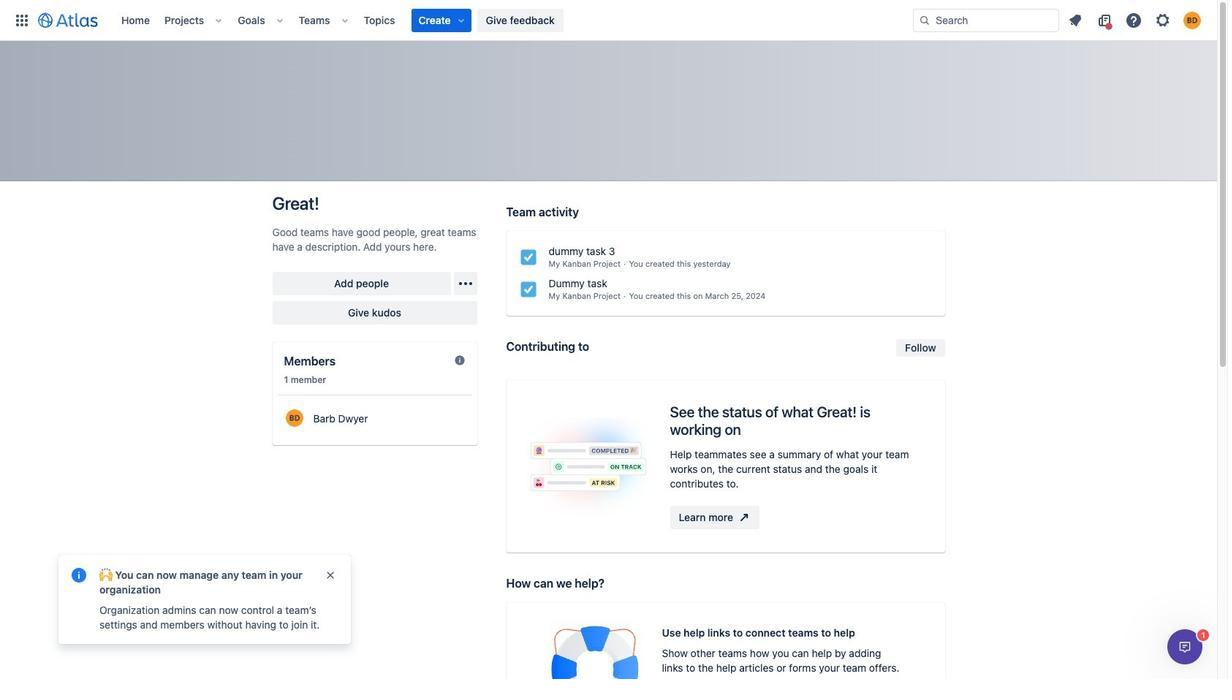 Task type: describe. For each thing, give the bounding box(es) containing it.
Search field
[[913, 8, 1059, 32]]

settings image
[[1155, 11, 1172, 29]]

dismiss image
[[325, 570, 336, 581]]

switch to... image
[[13, 11, 31, 29]]

actions image
[[457, 275, 474, 292]]



Task type: locate. For each thing, give the bounding box(es) containing it.
help image
[[1125, 11, 1143, 29]]

account image
[[1184, 11, 1201, 29]]

None search field
[[913, 8, 1059, 32]]

dialog
[[1168, 630, 1203, 665]]

top element
[[9, 0, 913, 41]]

notifications image
[[1067, 11, 1084, 29]]

search image
[[919, 14, 931, 26]]

banner
[[0, 0, 1217, 41]]



Task type: vqa. For each thing, say whether or not it's contained in the screenshot.
Learn more icon
no



